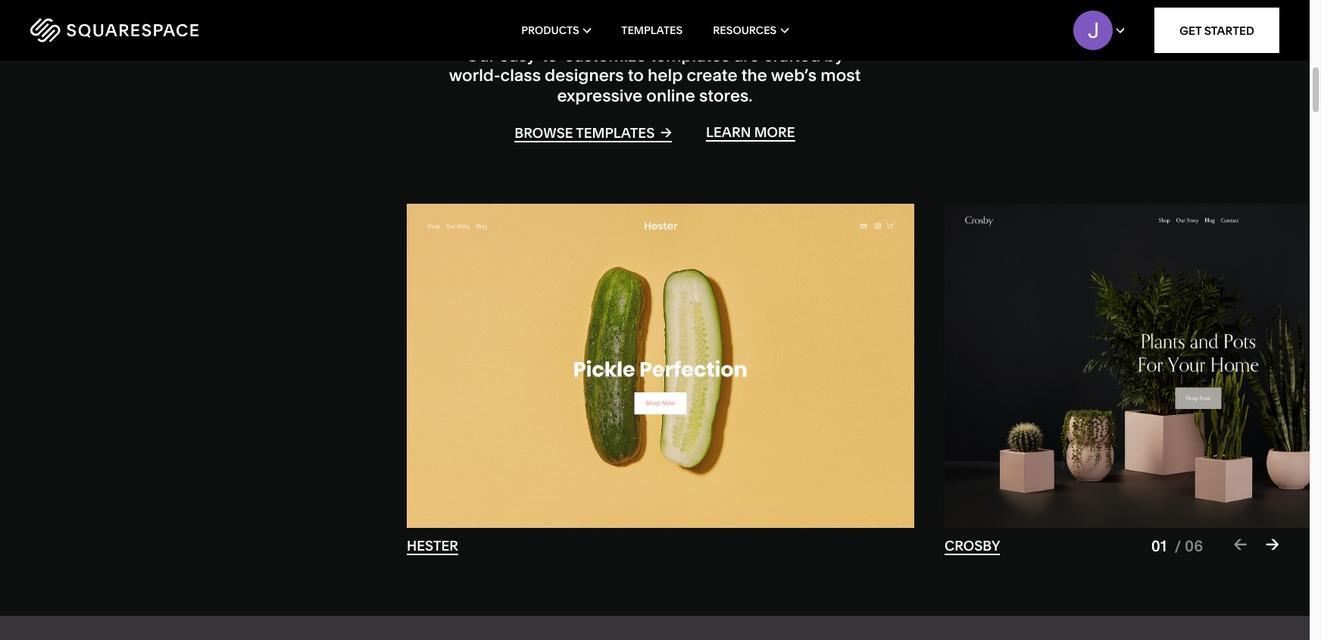 Task type: vqa. For each thing, say whether or not it's contained in the screenshot.
the Business
no



Task type: locate. For each thing, give the bounding box(es) containing it.
resources button
[[713, 0, 789, 61]]

easy-
[[499, 45, 542, 66]]

templates
[[622, 23, 683, 37], [576, 124, 655, 142]]

resources
[[713, 23, 777, 37]]

more
[[755, 124, 796, 141]]

0 vertical spatial templates
[[622, 23, 683, 37]]

online
[[647, 85, 696, 106]]

crosby template image
[[945, 204, 1322, 528]]

templates
[[650, 45, 730, 66]]

products
[[522, 23, 580, 37]]

to
[[628, 65, 644, 86]]

0 vertical spatial →
[[661, 124, 672, 141]]

learn more
[[706, 124, 796, 141]]

our
[[466, 45, 495, 66]]

templates inside browse templates →
[[576, 124, 655, 142]]

→
[[661, 124, 672, 141], [1266, 535, 1280, 555]]

stores.
[[700, 85, 753, 106]]

get started
[[1180, 23, 1255, 38]]

customize
[[565, 45, 647, 66]]

templates up our easy-to-customize templates are crafted by world-class designers to help create the web's most expressive online stores.
[[622, 23, 683, 37]]

crosby button
[[945, 537, 1001, 555]]

0 horizontal spatial →
[[661, 124, 672, 141]]

browse
[[515, 124, 573, 142]]

our easy-to-customize templates are crafted by world-class designers to help create the web's most expressive online stores.
[[449, 45, 861, 106]]

expressive
[[557, 85, 643, 106]]

learn more link
[[706, 124, 796, 142]]

/
[[1175, 537, 1182, 555]]

→ inside browse templates →
[[661, 124, 672, 141]]

products button
[[522, 0, 591, 61]]

help
[[648, 65, 683, 86]]

to-
[[542, 45, 565, 66]]

hester
[[407, 537, 459, 555]]

templates link
[[622, 0, 683, 61]]

1 horizontal spatial →
[[1266, 535, 1280, 555]]

templates down the expressive
[[576, 124, 655, 142]]

designers
[[545, 65, 624, 86]]

1 vertical spatial →
[[1266, 535, 1280, 555]]

1 vertical spatial templates
[[576, 124, 655, 142]]

squarespace logo image
[[30, 18, 199, 42]]



Task type: describe. For each thing, give the bounding box(es) containing it.
get
[[1180, 23, 1202, 38]]

hester template image
[[407, 204, 915, 528]]

create
[[687, 65, 738, 86]]

world-
[[449, 65, 501, 86]]

crosby
[[945, 537, 1001, 555]]

→ button
[[1266, 535, 1280, 555]]

/ 06
[[1175, 537, 1204, 555]]

learn
[[706, 124, 751, 141]]

hester button
[[407, 537, 459, 555]]

01
[[1152, 537, 1167, 555]]

06
[[1185, 537, 1204, 555]]

are
[[734, 45, 760, 66]]

web's
[[771, 65, 817, 86]]

get started link
[[1155, 8, 1280, 53]]

squarespace logo link
[[30, 18, 280, 42]]

crafted
[[764, 45, 821, 66]]

by
[[825, 45, 844, 66]]

class
[[501, 65, 541, 86]]

the
[[742, 65, 768, 86]]

started
[[1205, 23, 1255, 38]]

most
[[821, 65, 861, 86]]

browse templates →
[[515, 124, 672, 142]]



